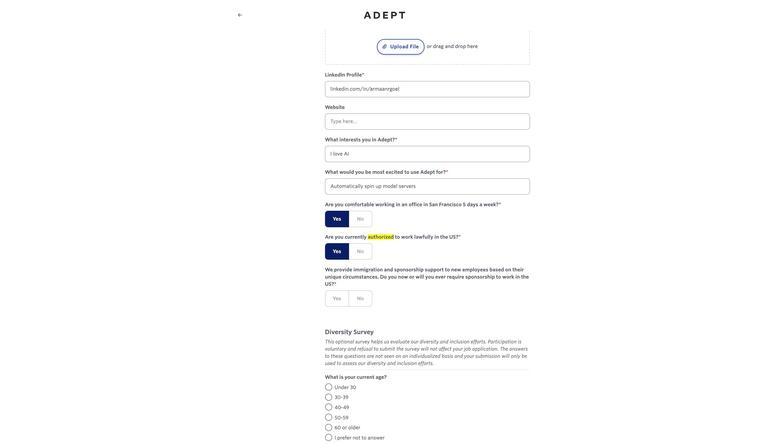Task type: vqa. For each thing, say whether or not it's contained in the screenshot.
TAB LIST
no



Task type: describe. For each thing, give the bounding box(es) containing it.
2 type here... text field from the top
[[325, 146, 530, 162]]

1 type here... text field from the top
[[325, 0, 530, 13]]

1 type here... text field from the top
[[325, 114, 530, 130]]



Task type: locate. For each thing, give the bounding box(es) containing it.
2 vertical spatial type here... text field
[[325, 178, 530, 195]]

1 vertical spatial type here... text field
[[325, 81, 530, 97]]

Type here... text field
[[325, 0, 530, 13], [325, 81, 530, 97], [325, 178, 530, 195]]

0 vertical spatial type here... text field
[[325, 0, 530, 13]]

adept.ai image
[[357, 5, 412, 25]]

3 type here... text field from the top
[[325, 178, 530, 195]]

back to adept.ai's job listings image
[[238, 13, 242, 17]]

Type here... text field
[[325, 114, 530, 130], [325, 146, 530, 162]]

2 type here... text field from the top
[[325, 81, 530, 97]]

1 vertical spatial type here... text field
[[325, 146, 530, 162]]

0 vertical spatial type here... text field
[[325, 114, 530, 130]]



